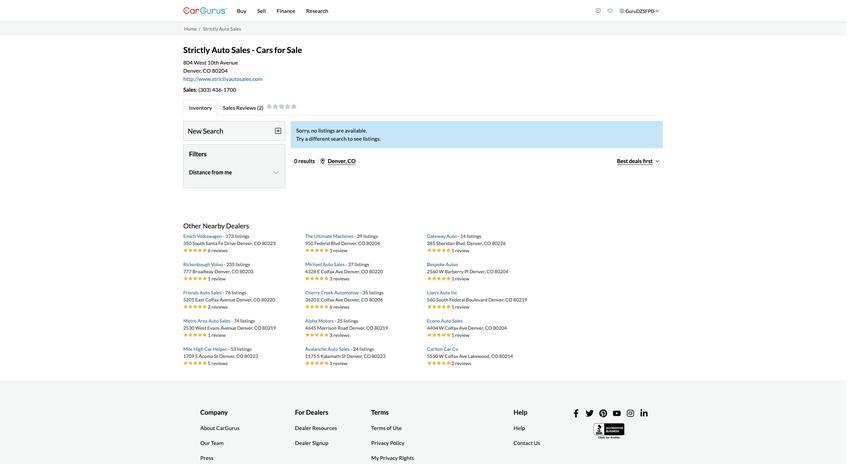 Task type: locate. For each thing, give the bounding box(es) containing it.
6 reviews
[[208, 248, 228, 254], [330, 304, 350, 310]]

auto for avalanche auto sales - 24 listings
[[328, 346, 338, 352]]

373
[[226, 233, 234, 239]]

cargurus logo homepage link image
[[183, 1, 228, 21]]

2 horizontal spatial 80223
[[372, 354, 386, 359]]

denver, down 804
[[183, 67, 202, 74]]

1 vertical spatial strictly
[[183, 45, 210, 55]]

3 w from the top
[[439, 354, 444, 359]]

0 vertical spatial 3
[[330, 276, 333, 282]]

gurudzsfpd
[[626, 8, 655, 14]]

reviews down road
[[334, 333, 350, 338]]

federal down inc
[[450, 297, 465, 303]]

review down blvd.
[[456, 248, 470, 254]]

1 vertical spatial w
[[439, 325, 444, 331]]

reviews down 5201 east colfax avenue denver, co 80220
[[212, 304, 228, 310]]

1 vertical spatial 80220
[[262, 297, 275, 303]]

1 down "evans"
[[208, 333, 211, 338]]

1 down broadway
[[208, 276, 211, 282]]

menu bar
[[228, 0, 593, 22]]

0 horizontal spatial dealers
[[226, 222, 249, 230]]

terms left of
[[372, 425, 386, 432]]

auto up east at the left of page
[[200, 290, 210, 296]]

west inside 804 west 10th avenue denver, co 80204 http://www.strictlyautosales.com
[[194, 59, 207, 66]]

0 vertical spatial 80220
[[369, 269, 383, 275]]

alpha motors - 25 listings
[[305, 318, 359, 324]]

reviews for mile high car helper
[[212, 361, 228, 367]]

1 review down 777 broadway denver, co 80203
[[208, 276, 226, 282]]

6 reviews down 3620 e colfax ave denver, co 80206 at the bottom left
[[330, 304, 350, 310]]

auto for econo auto sales
[[441, 318, 452, 324]]

1 review down blvd at the left of the page
[[330, 248, 348, 254]]

cherry creek automotive link
[[305, 290, 360, 296]]

avalanche auto sales - 24 listings
[[305, 346, 374, 352]]

ave for 6
[[336, 297, 343, 303]]

1 s from the left
[[195, 354, 198, 359]]

auto for lion's auto inc
[[440, 290, 451, 296]]

1 for evans
[[208, 333, 211, 338]]

plus square image
[[275, 128, 281, 134]]

1 vertical spatial terms
[[372, 425, 386, 432]]

auto for strictly auto sales -  cars for sale
[[212, 45, 230, 55]]

econo auto sales
[[427, 318, 463, 324]]

1 e from the top
[[317, 269, 320, 275]]

80204 for 4404 w colfax ave denver, co 80204
[[494, 325, 507, 331]]

(2)
[[257, 104, 264, 111]]

lion's
[[427, 290, 439, 296]]

south down emich volkswagen link at the bottom of the page
[[193, 241, 205, 246]]

0 horizontal spatial 2
[[208, 304, 211, 310]]

tab list
[[183, 100, 663, 116]]

resources
[[313, 425, 337, 432]]

reviews down 3620 e colfax ave denver, co 80206 at the bottom left
[[334, 304, 350, 310]]

about cargurus link
[[195, 421, 245, 436]]

1 horizontal spatial 80220
[[369, 269, 383, 275]]

1 horizontal spatial 2 reviews
[[452, 361, 472, 367]]

available.
[[345, 127, 367, 134]]

80219 for 2530 west evans avenue denver, co 80219
[[262, 325, 276, 331]]

listings up the different in the top of the page
[[319, 127, 335, 134]]

1 review for federal
[[452, 304, 470, 310]]

barberry
[[445, 269, 464, 275]]

http://www.strictlyautosales.com link
[[183, 76, 263, 82]]

1 horizontal spatial st
[[342, 354, 346, 359]]

80204 down 80226
[[495, 269, 509, 275]]

0 horizontal spatial 2 reviews
[[208, 304, 228, 310]]

listings right 39
[[364, 233, 378, 239]]

dealer down for
[[295, 425, 311, 432]]

colfax down econo auto sales
[[445, 325, 459, 331]]

south down lion's auto inc on the right
[[437, 297, 449, 303]]

reviews for michael auto sales
[[334, 276, 350, 282]]

privacy up my
[[372, 440, 389, 447]]

sell button
[[252, 0, 271, 22]]

0 horizontal spatial federal
[[315, 241, 330, 246]]

west
[[194, 59, 207, 66], [195, 325, 207, 331]]

804
[[183, 59, 193, 66]]

policy
[[390, 440, 405, 447]]

0 vertical spatial 6
[[208, 248, 211, 254]]

sale
[[287, 45, 302, 55]]

6 reviews for ave
[[330, 304, 350, 310]]

star image
[[266, 104, 273, 109], [273, 104, 279, 109], [279, 104, 285, 109], [285, 104, 291, 109], [183, 248, 188, 253], [193, 248, 198, 253], [198, 248, 203, 253], [203, 248, 207, 253], [315, 248, 320, 253], [320, 248, 324, 253], [427, 248, 432, 253], [432, 248, 437, 253], [437, 248, 442, 253], [442, 248, 446, 253], [446, 248, 451, 253], [183, 277, 188, 281], [193, 277, 198, 281], [198, 277, 203, 281], [203, 277, 207, 281], [305, 277, 310, 281], [310, 277, 315, 281], [320, 277, 324, 281], [324, 277, 329, 281], [432, 277, 437, 281], [442, 277, 446, 281], [188, 305, 193, 310], [203, 305, 207, 310], [320, 305, 324, 310], [427, 305, 432, 310], [437, 305, 442, 310], [446, 305, 451, 310], [183, 333, 188, 338], [193, 333, 198, 338], [198, 333, 203, 338], [203, 333, 207, 338], [310, 333, 315, 338], [315, 333, 320, 338], [427, 333, 432, 338], [437, 333, 442, 338], [442, 333, 446, 338], [446, 333, 451, 338], [305, 361, 310, 366], [437, 361, 442, 366], [442, 361, 446, 366]]

carlton car co
[[427, 346, 459, 352]]

0 vertical spatial dealer
[[295, 425, 311, 432]]

1
[[330, 248, 333, 254], [452, 248, 455, 254], [208, 276, 211, 282], [452, 276, 455, 282], [452, 304, 455, 310], [208, 333, 211, 338], [452, 333, 455, 338], [330, 361, 333, 367]]

reviews for alpha motors
[[334, 333, 350, 338]]

1 up co
[[452, 333, 455, 338]]

0 horizontal spatial south
[[193, 241, 205, 246]]

2 st from the left
[[342, 354, 346, 359]]

terms up terms of use
[[372, 409, 389, 417]]

filters
[[189, 150, 207, 158]]

2 w from the top
[[439, 325, 444, 331]]

777
[[183, 269, 192, 275]]

0 vertical spatial strictly
[[203, 26, 218, 32]]

review down 777 broadway denver, co 80203
[[212, 276, 226, 282]]

map marker alt image
[[321, 159, 325, 164]]

sales up 2530 west evans avenue denver, co 80219
[[220, 318, 231, 324]]

1 review for blvd.
[[452, 248, 470, 254]]

1 w from the top
[[439, 269, 444, 275]]

0 horizontal spatial 80223
[[245, 354, 258, 359]]

volkswagen
[[197, 233, 222, 239]]

nearby
[[203, 222, 225, 230]]

denver, down the 53
[[219, 354, 236, 359]]

4404 w colfax ave denver, co 80204
[[427, 325, 507, 331]]

reviews
[[236, 104, 256, 111]]

1 vertical spatial 3
[[330, 333, 333, 338]]

menu bar containing buy
[[228, 0, 593, 22]]

w down bespoke autos
[[439, 269, 444, 275]]

0 vertical spatial 2
[[208, 304, 211, 310]]

1 horizontal spatial 6
[[330, 304, 333, 310]]

bespoke
[[427, 262, 445, 267]]

1 down sheridan
[[452, 248, 455, 254]]

west for 2530
[[195, 325, 207, 331]]

econo
[[427, 318, 440, 324]]

help up help link
[[514, 409, 528, 417]]

see
[[354, 135, 362, 142]]

0 vertical spatial federal
[[315, 241, 330, 246]]

2 reviews down 5201 east colfax avenue denver, co 80220
[[208, 304, 228, 310]]

1 review down inc
[[452, 304, 470, 310]]

ave down cherry creek automotive - 35 listings
[[336, 297, 343, 303]]

help up contact
[[514, 425, 525, 432]]

2 horizontal spatial 80219
[[514, 297, 528, 303]]

avenue for colfax
[[220, 297, 236, 303]]

2 3 from the top
[[330, 333, 333, 338]]

gurudzsfpd menu item
[[617, 1, 663, 20]]

80220 for 4328 e colfax ave denver, co 80220
[[369, 269, 383, 275]]

review down 4404 w colfax ave denver, co 80204
[[456, 333, 470, 338]]

2 vertical spatial w
[[439, 354, 444, 359]]

south for 560
[[437, 297, 449, 303]]

1 for blvd
[[330, 248, 333, 254]]

0 vertical spatial 6 reviews
[[208, 248, 228, 254]]

gateway
[[427, 233, 446, 239]]

dealers up 373
[[226, 222, 249, 230]]

5 reviews
[[208, 361, 228, 367]]

80204 inside 804 west 10th avenue denver, co 80204 http://www.strictlyautosales.com
[[212, 67, 228, 74]]

colfax down friends auto sales - 76 listings
[[205, 297, 219, 303]]

use
[[393, 425, 402, 432]]

1 3 from the top
[[330, 276, 333, 282]]

1 horizontal spatial dealers
[[306, 409, 329, 417]]

2 car from the left
[[444, 346, 452, 352]]

3620 e colfax ave denver, co 80206
[[305, 297, 383, 303]]

review for denver,
[[212, 276, 226, 282]]

review for kalamath
[[334, 361, 348, 367]]

80223 for 5201 east colfax avenue denver, co 80220
[[245, 354, 258, 359]]

1700
[[224, 86, 236, 93]]

sales left 76
[[211, 290, 222, 296]]

1 horizontal spatial 80219
[[375, 325, 388, 331]]

0
[[294, 158, 298, 164]]

80204
[[212, 67, 228, 74], [367, 241, 380, 246], [495, 269, 509, 275], [494, 325, 507, 331]]

1 horizontal spatial 80223
[[262, 241, 276, 246]]

1 horizontal spatial 2
[[452, 361, 455, 367]]

1709
[[183, 354, 195, 359]]

kalamath
[[321, 354, 341, 359]]

review down the 950 federal blvd denver, co 80204
[[334, 248, 348, 254]]

listings inside sorry, no listings are available. try a different search to see listings.
[[319, 127, 335, 134]]

denver, down the machines on the bottom left of the page
[[341, 241, 358, 246]]

avenue
[[220, 59, 238, 66], [220, 297, 236, 303], [221, 325, 236, 331]]

review down pl
[[456, 276, 470, 282]]

review for blvd.
[[456, 248, 470, 254]]

listings up '80206' at the left of page
[[369, 290, 384, 296]]

listings right the 53
[[237, 346, 252, 352]]

80223 for 3620 e colfax ave denver, co 80206
[[372, 354, 386, 359]]

3 reviews down road
[[330, 333, 350, 338]]

terms
[[372, 409, 389, 417], [372, 425, 386, 432]]

950
[[305, 241, 314, 246]]

ave for 1
[[460, 325, 468, 331]]

1 horizontal spatial south
[[437, 297, 449, 303]]

listings right the 37 on the left of the page
[[355, 262, 370, 267]]

1 vertical spatial dealer
[[295, 440, 311, 447]]

auto up 10th
[[212, 45, 230, 55]]

1 vertical spatial west
[[195, 325, 207, 331]]

80204 up 80214
[[494, 325, 507, 331]]

west down area
[[195, 325, 207, 331]]

for
[[275, 45, 286, 55]]

80204 for 804 west 10th avenue denver, co 80204 http://www.strictlyautosales.com
[[212, 67, 228, 74]]

west for 804
[[194, 59, 207, 66]]

0 vertical spatial 3 reviews
[[330, 276, 350, 282]]

listings right 373
[[235, 233, 250, 239]]

of
[[387, 425, 392, 432]]

review for evans
[[212, 333, 226, 338]]

1 vertical spatial 2 reviews
[[452, 361, 472, 367]]

2 3 reviews from the top
[[330, 333, 350, 338]]

s down high
[[195, 354, 198, 359]]

0 horizontal spatial 80220
[[262, 297, 275, 303]]

1 down inc
[[452, 304, 455, 310]]

1 vertical spatial 6
[[330, 304, 333, 310]]

finance
[[277, 7, 296, 14]]

chevron down image
[[656, 9, 660, 13]]

2 s from the left
[[317, 354, 320, 359]]

mile
[[183, 346, 193, 352]]

- left 25
[[335, 318, 337, 324]]

0 vertical spatial 2 reviews
[[208, 304, 228, 310]]

2 for w
[[452, 361, 455, 367]]

south
[[193, 241, 205, 246], [437, 297, 449, 303]]

350 south santa fe drive denver, co 80223
[[183, 241, 276, 246]]

review for barberry
[[456, 276, 470, 282]]

automotive
[[335, 290, 359, 296]]

review down 1175 s kalamath st denver, co 80223
[[334, 361, 348, 367]]

1 vertical spatial 2
[[452, 361, 455, 367]]

0 vertical spatial w
[[439, 269, 444, 275]]

friends auto sales - 76 listings
[[183, 290, 247, 296]]

listings
[[319, 127, 335, 134], [235, 233, 250, 239], [364, 233, 378, 239], [467, 233, 482, 239], [236, 262, 250, 267], [355, 262, 370, 267], [232, 290, 247, 296], [369, 290, 384, 296], [241, 318, 255, 324], [344, 318, 359, 324], [237, 346, 252, 352], [360, 346, 374, 352]]

0 horizontal spatial s
[[195, 354, 198, 359]]

1 help from the top
[[514, 409, 528, 417]]

1 car from the left
[[205, 346, 212, 352]]

0 horizontal spatial st
[[214, 354, 219, 359]]

e
[[317, 269, 320, 275], [317, 297, 320, 303]]

1 terms from the top
[[372, 409, 389, 417]]

broadway
[[193, 269, 214, 275]]

6 reviews for fe
[[208, 248, 228, 254]]

2 vertical spatial avenue
[[221, 325, 236, 331]]

mile high car helper link
[[183, 346, 228, 352]]

1 horizontal spatial car
[[444, 346, 452, 352]]

me
[[225, 169, 232, 176]]

for dealers
[[295, 409, 329, 417]]

auto left inc
[[440, 290, 451, 296]]

the
[[305, 233, 313, 239]]

1 vertical spatial 6 reviews
[[330, 304, 350, 310]]

1 dealer from the top
[[295, 425, 311, 432]]

e right "4328"
[[317, 269, 320, 275]]

drive
[[224, 241, 236, 246]]

-
[[252, 45, 255, 55], [223, 233, 225, 239], [355, 233, 356, 239], [458, 233, 460, 239], [224, 262, 226, 267], [346, 262, 347, 267], [223, 290, 224, 296], [360, 290, 362, 296], [231, 318, 233, 324], [335, 318, 337, 324], [228, 346, 230, 352], [351, 346, 352, 352]]

avenue down 74
[[221, 325, 236, 331]]

reviews down 5550 w colfax ave lakewood, co 80214
[[456, 361, 472, 367]]

denver, down 24
[[347, 354, 363, 359]]

1 vertical spatial help
[[514, 425, 525, 432]]

high
[[194, 346, 204, 352]]

for
[[295, 409, 305, 417]]

2 e from the top
[[317, 297, 320, 303]]

3 reviews for road
[[330, 333, 350, 338]]

reviews
[[212, 248, 228, 254], [334, 276, 350, 282], [212, 304, 228, 310], [334, 304, 350, 310], [334, 333, 350, 338], [212, 361, 228, 367], [456, 361, 472, 367]]

auto right "econo"
[[441, 318, 452, 324]]

denver, right map marker alt image
[[328, 158, 347, 164]]

auto up kalamath
[[328, 346, 338, 352]]

sheridan
[[437, 241, 455, 246]]

privacy
[[372, 440, 389, 447], [380, 455, 398, 462]]

dealers up dealer resources
[[306, 409, 329, 417]]

1 review for evans
[[208, 333, 226, 338]]

star image
[[291, 104, 297, 109], [188, 248, 193, 253], [305, 248, 310, 253], [310, 248, 315, 253], [324, 248, 329, 253], [188, 277, 193, 281], [315, 277, 320, 281], [427, 277, 432, 281], [437, 277, 442, 281], [446, 277, 451, 281], [183, 305, 188, 310], [193, 305, 198, 310], [198, 305, 203, 310], [305, 305, 310, 310], [310, 305, 315, 310], [315, 305, 320, 310], [324, 305, 329, 310], [432, 305, 437, 310], [442, 305, 446, 310], [188, 333, 193, 338], [305, 333, 310, 338], [320, 333, 324, 338], [324, 333, 329, 338], [432, 333, 437, 338], [183, 361, 188, 366], [188, 361, 193, 366], [193, 361, 198, 366], [198, 361, 203, 366], [203, 361, 207, 366], [310, 361, 315, 366], [315, 361, 320, 366], [320, 361, 324, 366], [324, 361, 329, 366], [427, 361, 432, 366], [432, 361, 437, 366], [446, 361, 451, 366]]

click for the bbb business review of this auto listing service in cambridge ma image
[[594, 423, 627, 440]]

car
[[205, 346, 212, 352], [444, 346, 452, 352]]

0 vertical spatial terms
[[372, 409, 389, 417]]

different
[[309, 135, 330, 142]]

review down boulevard on the bottom
[[456, 304, 470, 310]]

1 horizontal spatial s
[[317, 354, 320, 359]]

avenue inside 804 west 10th avenue denver, co 80204 http://www.strictlyautosales.com
[[220, 59, 238, 66]]

0 horizontal spatial car
[[205, 346, 212, 352]]

gateway auto - 14 listings
[[427, 233, 482, 239]]

2 reviews for avenue
[[208, 304, 228, 310]]

3 reviews for colfax
[[330, 276, 350, 282]]

federal down ultimate
[[315, 241, 330, 246]]

e for 4328
[[317, 269, 320, 275]]

acoma
[[199, 354, 213, 359]]

0 vertical spatial west
[[194, 59, 207, 66]]

strictly right /
[[203, 26, 218, 32]]

auto for michael auto sales - 37 listings
[[323, 262, 333, 267]]

1709 s acoma st denver, co 80223
[[183, 354, 258, 359]]

reviews down the fe
[[212, 248, 228, 254]]

0 vertical spatial avenue
[[220, 59, 238, 66]]

privacy right my
[[380, 455, 398, 462]]

1 st from the left
[[214, 354, 219, 359]]

co inside 804 west 10th avenue denver, co 80204 http://www.strictlyautosales.com
[[203, 67, 211, 74]]

1 vertical spatial south
[[437, 297, 449, 303]]

1 review down 1175 s kalamath st denver, co 80223
[[330, 361, 348, 367]]

2 dealer from the top
[[295, 440, 311, 447]]

80204 up http://www.strictlyautosales.com
[[212, 67, 228, 74]]

lion's auto inc
[[427, 290, 458, 296]]

dealer left signup at the bottom
[[295, 440, 311, 447]]

w down carlton car co link
[[439, 354, 444, 359]]

west right 804
[[194, 59, 207, 66]]

1 horizontal spatial 6 reviews
[[330, 304, 350, 310]]

- left 74
[[231, 318, 233, 324]]

0 vertical spatial help
[[514, 409, 528, 417]]

24
[[353, 346, 359, 352]]

0 vertical spatial south
[[193, 241, 205, 246]]

1 vertical spatial dealers
[[306, 409, 329, 417]]

st for acoma
[[214, 354, 219, 359]]

2 terms from the top
[[372, 425, 386, 432]]

st
[[214, 354, 219, 359], [342, 354, 346, 359]]

53
[[231, 346, 236, 352]]

1 3 reviews from the top
[[330, 276, 350, 282]]

3 reviews down 4328 e colfax ave denver, co 80220
[[330, 276, 350, 282]]

s for acoma
[[195, 354, 198, 359]]

6 for santa
[[208, 248, 211, 254]]

0 horizontal spatial 6 reviews
[[208, 248, 228, 254]]

0 horizontal spatial 80219
[[262, 325, 276, 331]]

emich volkswagen link
[[183, 233, 223, 239]]

1 horizontal spatial federal
[[450, 297, 465, 303]]

0 horizontal spatial 6
[[208, 248, 211, 254]]

80220 for 5201 east colfax avenue denver, co 80220
[[262, 297, 275, 303]]

80219 for 560 south federal boulevard denver, co 80219
[[514, 297, 528, 303]]

385
[[427, 241, 436, 246]]

1 vertical spatial 3 reviews
[[330, 333, 350, 338]]

s down avalanche
[[317, 354, 320, 359]]

emich volkswagen - 373 listings
[[183, 233, 250, 239]]

0 vertical spatial dealers
[[226, 222, 249, 230]]

1 vertical spatial federal
[[450, 297, 465, 303]]

south for 350
[[193, 241, 205, 246]]

1 down blvd at the left of the page
[[330, 248, 333, 254]]

auto for friends auto sales - 76 listings
[[200, 290, 210, 296]]

6 down santa
[[208, 248, 211, 254]]

2 down co
[[452, 361, 455, 367]]

colfax for cherry
[[321, 297, 335, 303]]

auto up sheridan
[[447, 233, 457, 239]]

auto for gateway auto - 14 listings
[[447, 233, 457, 239]]

1 vertical spatial e
[[317, 297, 320, 303]]

80206
[[369, 297, 383, 303]]

rights
[[399, 455, 414, 462]]

80203
[[240, 269, 254, 275]]

0 vertical spatial e
[[317, 269, 320, 275]]

sales left the cars
[[232, 45, 250, 55]]

6 for colfax
[[330, 304, 333, 310]]

strictly up 804
[[183, 45, 210, 55]]

80219
[[514, 297, 528, 303], [262, 325, 276, 331], [375, 325, 388, 331]]

5201 east colfax avenue denver, co 80220
[[183, 297, 275, 303]]

federal
[[315, 241, 330, 246], [450, 297, 465, 303]]

1 vertical spatial avenue
[[220, 297, 236, 303]]

s for kalamath
[[317, 354, 320, 359]]

- left the 53
[[228, 346, 230, 352]]

santa
[[206, 241, 218, 246]]

avenue right 10th
[[220, 59, 238, 66]]



Task type: vqa. For each thing, say whether or not it's contained in the screenshot.
first (12 from right
no



Task type: describe. For each thing, give the bounding box(es) containing it.
cars
[[256, 45, 273, 55]]

chevron down image
[[273, 170, 280, 175]]

listings up 4645 morrison road denver, co 80219
[[344, 318, 359, 324]]

5201
[[183, 297, 195, 303]]

80204 down the ultimate machines - 39 listings
[[367, 241, 380, 246]]

1175 s kalamath st denver, co 80223
[[305, 354, 386, 359]]

10th
[[208, 59, 219, 66]]

listings right 24
[[360, 346, 374, 352]]

reviews for friends auto sales
[[212, 304, 228, 310]]

a
[[305, 135, 308, 142]]

1 for denver,
[[208, 276, 211, 282]]

boulevard
[[466, 297, 488, 303]]

denver, down the 37 on the left of the page
[[344, 269, 361, 275]]

the ultimate machines link
[[305, 233, 355, 239]]

dealer signup
[[295, 440, 329, 447]]

st for kalamath
[[342, 354, 346, 359]]

econo auto sales link
[[427, 318, 463, 324]]

804 west 10th avenue denver, co 80204 http://www.strictlyautosales.com
[[183, 59, 263, 82]]

35
[[363, 290, 368, 296]]

sales up 4328 e colfax ave denver, co 80220
[[334, 262, 345, 267]]

review for federal
[[456, 304, 470, 310]]

listings right 74
[[241, 318, 255, 324]]

fe
[[219, 241, 224, 246]]

colfax for friends
[[205, 297, 219, 303]]

denver, down automotive
[[344, 297, 361, 303]]

michael auto sales - 37 listings
[[305, 262, 370, 267]]

team
[[211, 440, 224, 447]]

dealer for dealer resources
[[295, 425, 311, 432]]

volvo
[[211, 262, 223, 267]]

denver, up 74
[[236, 297, 253, 303]]

metro area auto sales - 74 listings
[[183, 318, 255, 324]]

privacy policy
[[372, 440, 405, 447]]

signup
[[313, 440, 329, 447]]

listings up 385 sheridan blvd. denver, co 80226
[[467, 233, 482, 239]]

1 for federal
[[452, 304, 455, 310]]

(303)
[[198, 86, 211, 93]]

w for 5550
[[439, 354, 444, 359]]

- left the 37 on the left of the page
[[346, 262, 347, 267]]

bespoke autos
[[427, 262, 458, 267]]

try
[[296, 135, 304, 142]]

to
[[348, 135, 353, 142]]

other nearby dealers
[[183, 222, 249, 230]]

3 for road
[[330, 333, 333, 338]]

research button
[[301, 0, 334, 22]]

1 review for barberry
[[452, 276, 470, 282]]

3 for colfax
[[330, 276, 333, 282]]

listings up 80203 at the left bottom of page
[[236, 262, 250, 267]]

inventory tab
[[183, 100, 218, 116]]

- left 76
[[223, 290, 224, 296]]

dealer for dealer signup
[[295, 440, 311, 447]]

saved cars image
[[608, 9, 613, 13]]

- left 35
[[360, 290, 362, 296]]

terms for terms of use
[[372, 425, 386, 432]]

research
[[306, 7, 329, 14]]

1 for blvd.
[[452, 248, 455, 254]]

777 broadway denver, co 80203
[[183, 269, 254, 275]]

user icon image
[[620, 9, 625, 13]]

- left 14
[[458, 233, 460, 239]]

denver, right road
[[350, 325, 366, 331]]

denver, inside 804 west 10th avenue denver, co 80204 http://www.strictlyautosales.com
[[183, 67, 202, 74]]

lakewood,
[[468, 354, 491, 359]]

review for colfax
[[456, 333, 470, 338]]

ave for 2
[[460, 354, 468, 359]]

morrison
[[317, 325, 337, 331]]

gateway auto link
[[427, 233, 458, 239]]

buy
[[237, 7, 247, 14]]

- left 235
[[224, 262, 226, 267]]

sales left reviews at the left of the page
[[223, 104, 235, 111]]

385 sheridan blvd. denver, co 80226
[[427, 241, 506, 246]]

- left 373
[[223, 233, 225, 239]]

0 results
[[294, 158, 315, 164]]

1 for kalamath
[[330, 361, 333, 367]]

colfax for michael
[[321, 269, 335, 275]]

2 for east
[[208, 304, 211, 310]]

1175
[[305, 354, 316, 359]]

1 review for denver,
[[208, 276, 226, 282]]

the ultimate machines - 39 listings
[[305, 233, 378, 239]]

denver, down boulevard on the bottom
[[468, 325, 485, 331]]

0 vertical spatial privacy
[[372, 440, 389, 447]]

80204 for 2560 w barberry pl denver, co 80204
[[495, 269, 509, 275]]

1 for colfax
[[452, 333, 455, 338]]

rickenbaugh volvo - 235 listings
[[183, 262, 250, 267]]

denver, right 'drive'
[[237, 241, 253, 246]]

gurudzsfpd menu
[[593, 1, 663, 20]]

sales reviews (2)
[[223, 104, 264, 111]]

denver, right blvd.
[[467, 241, 483, 246]]

2 reviews for ave
[[452, 361, 472, 367]]

1 review for blvd
[[330, 248, 348, 254]]

results
[[299, 158, 315, 164]]

review for blvd
[[334, 248, 348, 254]]

help link
[[509, 421, 531, 436]]

1 review for kalamath
[[330, 361, 348, 367]]

sorry, no listings are available. try a different search to see listings.
[[296, 127, 381, 142]]

5
[[208, 361, 211, 367]]

reviews for emich volkswagen
[[212, 248, 228, 254]]

dealer resources link
[[290, 421, 342, 436]]

auto right /
[[219, 26, 230, 32]]

home / strictly auto sales
[[184, 26, 241, 32]]

sales up 1175 s kalamath st denver, co 80223
[[339, 346, 350, 352]]

denver, down 74
[[237, 325, 254, 331]]

2 help from the top
[[514, 425, 525, 432]]

1 vertical spatial privacy
[[380, 455, 398, 462]]

5550
[[427, 354, 438, 359]]

3620
[[305, 297, 316, 303]]

new search
[[188, 127, 223, 135]]

sales down buy dropdown button
[[231, 26, 241, 32]]

- left 24
[[351, 346, 352, 352]]

- left 39
[[355, 233, 356, 239]]

2560 w barberry pl denver, co 80204
[[427, 269, 509, 275]]

76
[[225, 290, 231, 296]]

avenue for 10th
[[220, 59, 238, 66]]

finance button
[[271, 0, 301, 22]]

tab list containing inventory
[[183, 100, 663, 116]]

denver, right pl
[[470, 269, 486, 275]]

denver, down volvo
[[215, 269, 231, 275]]

our
[[200, 440, 210, 447]]

w for 4404
[[439, 325, 444, 331]]

press
[[200, 455, 214, 462]]

listings right 76
[[232, 290, 247, 296]]

reviews for cherry creek automotive
[[334, 304, 350, 310]]

1 review for colfax
[[452, 333, 470, 338]]

metro area auto sales link
[[183, 318, 231, 324]]

e for 3620
[[317, 297, 320, 303]]

4328
[[305, 269, 316, 275]]

pl
[[465, 269, 469, 275]]

terms for terms
[[372, 409, 389, 417]]

carlton
[[427, 346, 443, 352]]

other
[[183, 222, 202, 230]]

sales up 4404 w colfax ave denver, co 80204
[[452, 318, 463, 324]]

my privacy rights
[[372, 455, 414, 462]]

cargurus logo homepage link link
[[183, 1, 228, 21]]

rickenbaugh
[[183, 262, 210, 267]]

2530 west evans avenue denver, co 80219
[[183, 325, 276, 331]]

bespoke autos link
[[427, 262, 458, 267]]

michael auto sales link
[[305, 262, 346, 267]]

w for 2560
[[439, 269, 444, 275]]

denver, right boulevard on the bottom
[[489, 297, 505, 303]]

terms of use
[[372, 425, 402, 432]]

us
[[534, 440, 541, 447]]

- left the cars
[[252, 45, 255, 55]]

950 federal blvd denver, co 80204
[[305, 241, 380, 246]]

sales: (303) 436-1700
[[183, 86, 236, 93]]

sorry,
[[296, 127, 310, 134]]

auto up "evans"
[[209, 318, 219, 324]]

ave for 3
[[336, 269, 343, 275]]

buy button
[[232, 0, 252, 22]]

machines
[[334, 233, 354, 239]]

1 for barberry
[[452, 276, 455, 282]]

our team link
[[195, 436, 229, 451]]

560
[[427, 297, 436, 303]]

distance from me
[[189, 169, 232, 176]]

emich
[[183, 233, 196, 239]]

mile high car helper - 53 listings
[[183, 346, 252, 352]]

avenue for evans
[[221, 325, 236, 331]]

about
[[200, 425, 215, 432]]

colfax down co
[[445, 354, 459, 359]]

contact us
[[514, 440, 541, 447]]

gurudzsfpd button
[[617, 1, 663, 20]]

distance
[[189, 169, 211, 176]]

add a car review image
[[596, 9, 601, 13]]



